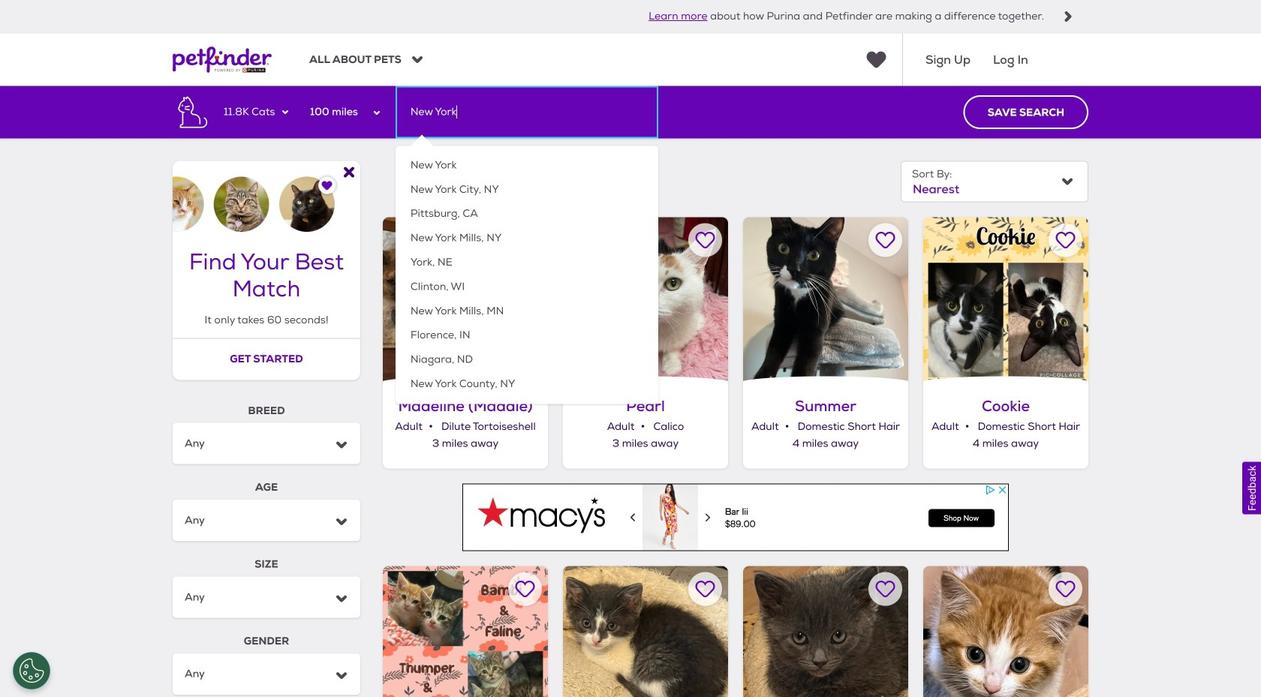 Task type: describe. For each thing, give the bounding box(es) containing it.
9 option from the top
[[407, 348, 647, 372]]

advertisement element
[[463, 484, 1009, 552]]

7 option from the top
[[407, 299, 647, 324]]

5 option from the top
[[407, 251, 647, 275]]

10 option from the top
[[407, 372, 647, 397]]

6 option from the top
[[407, 275, 647, 299]]

1 option from the top
[[407, 154, 647, 178]]

2 option from the top
[[407, 178, 647, 202]]

8 option from the top
[[407, 324, 647, 348]]

summer, adoptable cat, adult female domestic short hair, 4 miles away. image
[[743, 217, 909, 383]]

Enter City, State or ZIP text field
[[396, 86, 659, 138]]



Task type: vqa. For each thing, say whether or not it's contained in the screenshot.
Darling , adoptable Horse, Adult Female Thoroughbred, 29 miles away. image
no



Task type: locate. For each thing, give the bounding box(es) containing it.
petfinder home image
[[173, 33, 272, 86]]

main content
[[0, 86, 1262, 698]]

pearl, adoptable cat, adult female calico, 3 miles away. image
[[563, 217, 728, 383]]

oscar, adoptable cat, kitten male domestic short hair, 4 miles away. image
[[563, 567, 728, 698]]

potential cat matches image
[[173, 161, 360, 232]]

madeline (maddie), adoptable cat, adult female dilute tortoiseshell, 3 miles away. image
[[383, 217, 548, 383]]

cookie, adoptable cat, adult female domestic short hair, 4 miles away. image
[[924, 217, 1089, 383]]

4 option from the top
[[407, 226, 647, 251]]

bert, adoptable cat, kitten male domestic short hair, 4 miles away. image
[[924, 567, 1089, 698]]

option
[[407, 154, 647, 178], [407, 178, 647, 202], [407, 202, 647, 226], [407, 226, 647, 251], [407, 251, 647, 275], [407, 275, 647, 299], [407, 299, 647, 324], [407, 324, 647, 348], [407, 348, 647, 372], [407, 372, 647, 397]]

elmo, adoptable cat, kitten male russian blue & domestic short hair mix, 4 miles away. image
[[743, 567, 909, 698]]

bambi, faline, thumper & flower, adoptable cat, kitten male domestic short hair, 4 miles away. image
[[383, 567, 548, 698]]

list box
[[407, 154, 647, 397]]

3 option from the top
[[407, 202, 647, 226]]



